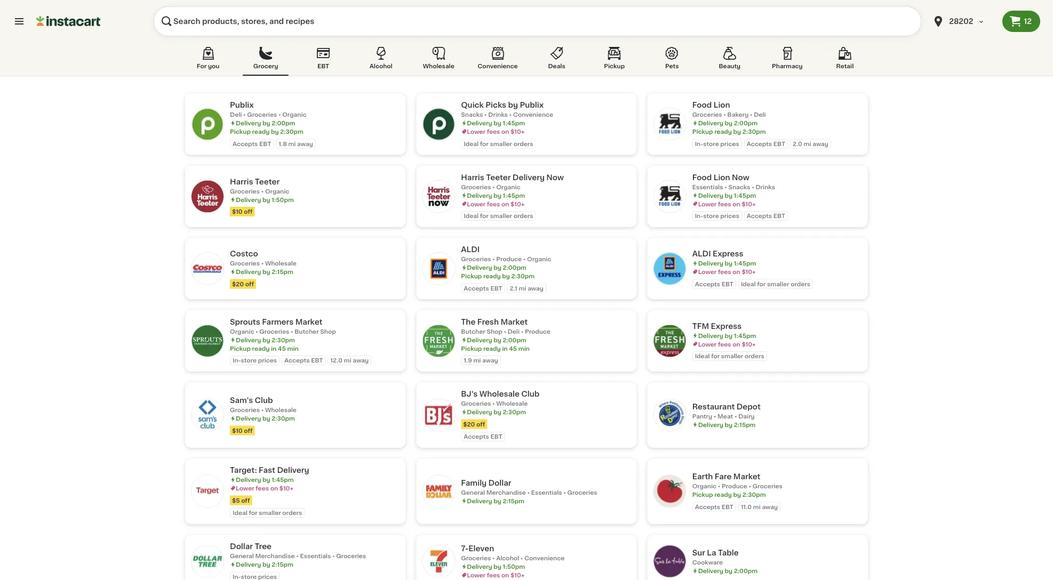 Task type: locate. For each thing, give the bounding box(es) containing it.
1 vertical spatial dollar
[[230, 543, 253, 551]]

off right $5
[[241, 498, 250, 504]]

1 horizontal spatial 45
[[509, 346, 517, 352]]

aldi for aldi groceries • produce • organic
[[461, 246, 480, 254]]

groceries inside costco groceries • wholesale
[[230, 261, 260, 267]]

pickup ready by 2:30pm down bakery
[[693, 129, 766, 135]]

pickup for aldi
[[461, 274, 482, 279]]

now
[[547, 174, 564, 181], [732, 174, 750, 181]]

snacks inside food lion now essentials • snacks • drinks
[[729, 184, 751, 190]]

mi for 1.9
[[474, 358, 481, 364]]

produce inside the 'the fresh market butcher shop • deli • produce'
[[525, 329, 551, 335]]

by
[[509, 101, 518, 109], [263, 120, 270, 126], [494, 120, 502, 126], [725, 120, 733, 126], [271, 129, 279, 135], [734, 129, 742, 135], [494, 193, 502, 199], [725, 193, 733, 199], [263, 197, 270, 203], [725, 261, 733, 267], [494, 265, 502, 271], [263, 269, 270, 275], [503, 274, 510, 279], [725, 333, 733, 339], [263, 337, 270, 343], [494, 337, 502, 343], [494, 410, 502, 416], [263, 416, 270, 422], [725, 422, 733, 428], [263, 478, 270, 483], [734, 492, 742, 498], [494, 499, 502, 505], [263, 562, 270, 568], [494, 564, 502, 570], [725, 569, 733, 575]]

harris teeter delivery now image
[[423, 181, 455, 213]]

$10
[[232, 209, 243, 215], [232, 428, 243, 434]]

publix deli • groceries • organic
[[230, 101, 307, 118]]

0 vertical spatial produce
[[497, 257, 522, 262]]

teeter for delivery
[[486, 174, 511, 181]]

ready for fresh
[[484, 346, 501, 352]]

convenience button
[[474, 45, 522, 76]]

by inside "earth fare market organic • produce • groceries pickup ready by 2:30pm"
[[734, 492, 742, 498]]

2:00pm down the 'the fresh market butcher shop • deli • produce'
[[503, 337, 527, 343]]

restaurant depot pantry • meat • dairy
[[693, 403, 761, 420]]

in-store prices down the sprouts
[[233, 358, 277, 364]]

for
[[197, 63, 207, 69]]

harris right harris teeter delivery now image
[[461, 174, 485, 181]]

0 horizontal spatial publix
[[230, 101, 254, 109]]

2 vertical spatial produce
[[722, 484, 748, 490]]

pets
[[666, 63, 679, 69]]

club
[[522, 391, 540, 398], [255, 397, 273, 405]]

ready down publix deli • groceries • organic
[[252, 129, 270, 135]]

0 horizontal spatial merchandise
[[255, 554, 295, 560]]

1 butcher from the left
[[295, 329, 319, 335]]

merchandise
[[487, 490, 526, 496], [255, 554, 295, 560]]

pickup ready in 45 min up "1.9 mi away"
[[461, 346, 530, 352]]

lion for now
[[714, 174, 731, 181]]

food right food lion now image
[[693, 174, 712, 181]]

groceries inside food lion groceries • bakery • deli
[[693, 112, 723, 118]]

store
[[704, 141, 719, 147], [704, 213, 719, 219], [241, 358, 257, 364], [241, 574, 257, 580]]

1 vertical spatial $10 off
[[232, 428, 253, 434]]

ready down the sprouts
[[252, 346, 270, 352]]

shop inside sprouts farmers market organic • groceries • butcher shop
[[320, 329, 336, 335]]

2 horizontal spatial market
[[734, 473, 761, 481]]

club inside sam's club groceries • wholesale
[[255, 397, 273, 405]]

0 vertical spatial drinks
[[489, 112, 508, 118]]

1 horizontal spatial 1:50pm
[[503, 564, 525, 570]]

pickup ready in 45 min for fresh
[[461, 346, 530, 352]]

28202 button
[[926, 6, 1003, 36], [933, 6, 997, 36]]

1 horizontal spatial butcher
[[461, 329, 486, 335]]

merchandise inside family dollar general merchandise • essentials • groceries
[[487, 490, 526, 496]]

1 horizontal spatial harris
[[461, 174, 485, 181]]

groceries inside sam's club groceries • wholesale
[[230, 407, 260, 413]]

12.0 mi away
[[331, 358, 369, 364]]

1 food from the top
[[693, 101, 712, 109]]

1 pickup ready in 45 min from the left
[[230, 346, 299, 352]]

on down "quick picks by publix snacks • drinks • convenience"
[[502, 129, 510, 135]]

1 vertical spatial snacks
[[729, 184, 751, 190]]

general
[[461, 490, 485, 496], [230, 554, 254, 560]]

lion inside food lion groceries • bakery • deli
[[714, 101, 731, 109]]

store down the sprouts
[[241, 358, 257, 364]]

1 horizontal spatial in
[[503, 346, 508, 352]]

deli
[[230, 112, 242, 118], [754, 112, 766, 118], [508, 329, 520, 335]]

0 vertical spatial dollar
[[489, 480, 512, 487]]

1 vertical spatial 1:50pm
[[503, 564, 525, 570]]

delivery by 2:30pm for sam's club
[[236, 416, 295, 422]]

ideal down quick
[[464, 141, 479, 147]]

prices down sprouts farmers market organic • groceries • butcher shop
[[258, 358, 277, 364]]

aldi groceries • produce • organic
[[461, 246, 552, 262]]

ideal for smaller orders for harris teeter delivery now
[[464, 213, 534, 219]]

wholesale
[[423, 63, 455, 69], [265, 261, 297, 267], [480, 391, 520, 398], [497, 401, 528, 407], [265, 407, 297, 413]]

store down food lion groceries • bakery • deli
[[704, 141, 719, 147]]

delivery by 1:50pm
[[236, 197, 294, 203], [467, 564, 525, 570]]

harris for harris teeter delivery now
[[461, 174, 485, 181]]

in- down food lion groceries • bakery • deli
[[695, 141, 704, 147]]

pickup ready by 2:30pm
[[230, 129, 304, 135], [693, 129, 766, 135], [461, 274, 535, 279]]

1 horizontal spatial min
[[519, 346, 530, 352]]

0 horizontal spatial market
[[296, 318, 323, 326]]

snacks inside "quick picks by publix snacks • drinks • convenience"
[[461, 112, 483, 118]]

2 butcher from the left
[[461, 329, 486, 335]]

teeter
[[486, 174, 511, 181], [255, 178, 280, 186]]

delivery by 1:45pm down tfm express
[[699, 333, 757, 339]]

essentials
[[693, 184, 724, 190], [532, 490, 562, 496], [300, 554, 331, 560]]

pickup ready in 45 min
[[230, 346, 299, 352], [461, 346, 530, 352]]

deli right publix image
[[230, 112, 242, 118]]

0 vertical spatial $10
[[232, 209, 243, 215]]

delivery by 2:30pm down bj's wholesale club groceries • wholesale
[[467, 410, 526, 416]]

food lion now image
[[654, 181, 686, 213]]

1 horizontal spatial market
[[501, 318, 528, 326]]

2 vertical spatial delivery by 2:30pm
[[236, 416, 295, 422]]

lower up $5 off
[[236, 486, 254, 492]]

1 vertical spatial $10
[[232, 428, 243, 434]]

2 now from the left
[[732, 174, 750, 181]]

shop down fresh
[[487, 329, 503, 335]]

mi right 1.8
[[289, 141, 296, 147]]

0 vertical spatial $10 off
[[232, 209, 253, 215]]

general for family
[[461, 490, 485, 496]]

accepts ebt down fare
[[695, 504, 734, 510]]

away right 2.0
[[813, 141, 829, 147]]

accepts ebt
[[233, 141, 271, 147], [747, 141, 786, 147], [747, 213, 786, 219], [695, 281, 734, 287], [464, 286, 503, 291], [285, 358, 323, 364], [464, 434, 503, 440], [695, 504, 734, 510]]

family
[[461, 480, 487, 487]]

1 vertical spatial general
[[230, 554, 254, 560]]

mi for 1.8
[[289, 141, 296, 147]]

in-store prices for now
[[695, 213, 740, 219]]

delivery by 2:15pm for dollar tree
[[236, 562, 294, 568]]

deli down 2.1
[[508, 329, 520, 335]]

butcher
[[295, 329, 319, 335], [461, 329, 486, 335]]

0 horizontal spatial in
[[271, 346, 277, 352]]

general inside family dollar general merchandise • essentials • groceries
[[461, 490, 485, 496]]

2 horizontal spatial produce
[[722, 484, 748, 490]]

1 horizontal spatial merchandise
[[487, 490, 526, 496]]

2 horizontal spatial deli
[[754, 112, 766, 118]]

0 horizontal spatial snacks
[[461, 112, 483, 118]]

store for food lion
[[704, 141, 719, 147]]

lower fees on $10+ down fast
[[236, 486, 294, 492]]

cookware
[[693, 560, 723, 566]]

on down tfm express
[[733, 342, 741, 348]]

mi
[[289, 141, 296, 147], [804, 141, 812, 147], [519, 286, 527, 291], [344, 358, 352, 364], [474, 358, 481, 364], [754, 504, 761, 510]]

1 horizontal spatial $20 off
[[464, 422, 485, 428]]

earth
[[693, 473, 713, 481]]

dollar tree general merchandise • essentials • groceries
[[230, 543, 366, 560]]

1 horizontal spatial publix
[[520, 101, 544, 109]]

2 vertical spatial convenience
[[525, 556, 565, 562]]

away right 1.9 at the left bottom of page
[[483, 358, 499, 364]]

teeter inside harris teeter groceries • organic
[[255, 178, 280, 186]]

0 vertical spatial food
[[693, 101, 712, 109]]

prices for now
[[721, 213, 740, 219]]

2:15pm for costco
[[272, 269, 294, 275]]

essentials for tree
[[300, 554, 331, 560]]

in- down the sprouts
[[233, 358, 241, 364]]

1 horizontal spatial shop
[[487, 329, 503, 335]]

pickup ready by 2:30pm up 1.8
[[230, 129, 304, 135]]

market for earth fare market
[[734, 473, 761, 481]]

2 $10 off from the top
[[232, 428, 253, 434]]

2 horizontal spatial essentials
[[693, 184, 724, 190]]

1 vertical spatial delivery by 2:30pm
[[467, 410, 526, 416]]

sur
[[693, 550, 706, 557]]

0 horizontal spatial club
[[255, 397, 273, 405]]

0 vertical spatial $20 off
[[232, 281, 254, 287]]

delivery by 2:30pm down the farmers
[[236, 337, 295, 343]]

merchandise down tree
[[255, 554, 295, 560]]

wholesale inside sam's club groceries • wholesale
[[265, 407, 297, 413]]

ideal up aldi groceries • produce • organic
[[464, 213, 479, 219]]

aldi express
[[693, 250, 744, 258]]

45
[[278, 346, 286, 352], [509, 346, 517, 352]]

express
[[713, 250, 744, 258], [711, 323, 742, 330]]

0 horizontal spatial butcher
[[295, 329, 319, 335]]

publix right publix image
[[230, 101, 254, 109]]

quick
[[461, 101, 484, 109]]

1 horizontal spatial snacks
[[729, 184, 751, 190]]

$20 off for costco
[[232, 281, 254, 287]]

by inside "quick picks by publix snacks • drinks • convenience"
[[509, 101, 518, 109]]

0 vertical spatial general
[[461, 490, 485, 496]]

away right 11.0 at the bottom of page
[[763, 504, 778, 510]]

$20 off for bj's wholesale club
[[464, 422, 485, 428]]

0 vertical spatial merchandise
[[487, 490, 526, 496]]

delivery by 2:30pm down sam's club groceries • wholesale
[[236, 416, 295, 422]]

0 horizontal spatial drinks
[[489, 112, 508, 118]]

essentials inside dollar tree general merchandise • essentials • groceries
[[300, 554, 331, 560]]

sam's club image
[[192, 400, 224, 432]]

1 horizontal spatial pickup ready by 2:30pm
[[461, 274, 535, 279]]

1 vertical spatial alcohol
[[497, 556, 520, 562]]

0 horizontal spatial general
[[230, 554, 254, 560]]

ideal
[[464, 141, 479, 147], [464, 213, 479, 219], [741, 281, 756, 287], [695, 354, 710, 360], [233, 511, 248, 517]]

teeter for groceries
[[255, 178, 280, 186]]

general inside dollar tree general merchandise • essentials • groceries
[[230, 554, 254, 560]]

delivery by 1:45pm
[[467, 120, 525, 126], [467, 193, 525, 199], [699, 193, 757, 199], [699, 261, 757, 267], [699, 333, 757, 339], [236, 478, 294, 483]]

2:15pm down costco groceries • wholesale on the left top
[[272, 269, 294, 275]]

ready down bakery
[[715, 129, 732, 135]]

in down the 'the fresh market butcher shop • deli • produce'
[[503, 346, 508, 352]]

None search field
[[154, 6, 922, 36]]

2 horizontal spatial pickup ready by 2:30pm
[[693, 129, 766, 135]]

delivery by 2:00pm down publix deli • groceries • organic
[[236, 120, 295, 126]]

1 in from the left
[[271, 346, 277, 352]]

retail
[[837, 63, 854, 69]]

1 lion from the top
[[714, 101, 731, 109]]

2 food from the top
[[693, 174, 712, 181]]

smaller
[[490, 141, 513, 147], [490, 213, 513, 219], [768, 281, 790, 287], [722, 354, 744, 360], [259, 511, 281, 517]]

pickup ready in 45 min for farmers
[[230, 346, 299, 352]]

2 lion from the top
[[714, 174, 731, 181]]

2 publix from the left
[[520, 101, 544, 109]]

2:00pm down aldi groceries • produce • organic
[[503, 265, 527, 271]]

2 in from the left
[[503, 346, 508, 352]]

0 vertical spatial alcohol
[[370, 63, 393, 69]]

deli inside food lion groceries • bakery • deli
[[754, 112, 766, 118]]

deli right bakery
[[754, 112, 766, 118]]

shop up 12.0
[[320, 329, 336, 335]]

1 28202 button from the left
[[926, 6, 1003, 36]]

delivery by 1:45pm down "quick picks by publix snacks • drinks • convenience"
[[467, 120, 525, 126]]

1 vertical spatial $20
[[464, 422, 475, 428]]

1:50pm down harris teeter groceries • organic
[[272, 197, 294, 203]]

0 horizontal spatial shop
[[320, 329, 336, 335]]

0 horizontal spatial essentials
[[300, 554, 331, 560]]

general for dollar
[[230, 554, 254, 560]]

harris inside harris teeter groceries • organic
[[230, 178, 253, 186]]

2.0 mi away
[[793, 141, 829, 147]]

groceries inside bj's wholesale club groceries • wholesale
[[461, 401, 491, 407]]

off
[[244, 209, 253, 215], [245, 281, 254, 287], [477, 422, 485, 428], [244, 428, 253, 434], [241, 498, 250, 504]]

general down family
[[461, 490, 485, 496]]

0 vertical spatial 1:50pm
[[272, 197, 294, 203]]

2 45 from the left
[[509, 346, 517, 352]]

off for harris teeter
[[244, 209, 253, 215]]

organic inside aldi groceries • produce • organic
[[527, 257, 552, 262]]

2 pickup ready in 45 min from the left
[[461, 346, 530, 352]]

deli inside the 'the fresh market butcher shop • deli • produce'
[[508, 329, 520, 335]]

$20 down "costco"
[[232, 281, 244, 287]]

away for 1.9 mi away
[[483, 358, 499, 364]]

harris right harris teeter image
[[230, 178, 253, 186]]

tfm express
[[693, 323, 742, 330]]

instacart image
[[36, 15, 100, 28]]

groceries inside family dollar general merchandise • essentials • groceries
[[568, 490, 598, 496]]

0 vertical spatial delivery by 1:50pm
[[236, 197, 294, 203]]

1 horizontal spatial teeter
[[486, 174, 511, 181]]

general right dollar tree image
[[230, 554, 254, 560]]

pickup for food lion
[[693, 129, 714, 135]]

restaurant depot image
[[654, 400, 686, 432]]

2:30pm down bakery
[[743, 129, 766, 135]]

for for harris teeter delivery now
[[480, 213, 489, 219]]

1 horizontal spatial now
[[732, 174, 750, 181]]

2 $10 from the top
[[232, 428, 243, 434]]

1 vertical spatial delivery by 1:50pm
[[467, 564, 525, 570]]

publix inside publix deli • groceries • organic
[[230, 101, 254, 109]]

convenience
[[478, 63, 518, 69], [513, 112, 554, 118], [525, 556, 565, 562]]

1:45pm
[[503, 120, 525, 126], [503, 193, 525, 199], [735, 193, 757, 199], [735, 261, 757, 267], [735, 333, 757, 339], [272, 478, 294, 483]]

accepts
[[233, 141, 258, 147], [747, 141, 773, 147], [747, 213, 773, 219], [695, 281, 721, 287], [464, 286, 489, 291], [285, 358, 310, 364], [464, 434, 489, 440], [695, 504, 721, 510]]

publix image
[[192, 108, 224, 140]]

0 vertical spatial $20
[[232, 281, 244, 287]]

1 vertical spatial express
[[711, 323, 742, 330]]

delivery by 2:00pm
[[236, 120, 295, 126], [699, 120, 758, 126], [467, 265, 527, 271], [467, 337, 527, 343], [699, 569, 758, 575]]

deals
[[549, 63, 566, 69]]

•
[[243, 112, 246, 118], [279, 112, 281, 118], [485, 112, 487, 118], [510, 112, 512, 118], [724, 112, 727, 118], [751, 112, 753, 118], [493, 184, 495, 190], [725, 184, 728, 190], [752, 184, 755, 190], [261, 188, 264, 194], [493, 257, 495, 262], [524, 257, 526, 262], [261, 261, 264, 267], [256, 329, 258, 335], [291, 329, 293, 335], [504, 329, 507, 335], [521, 329, 524, 335], [493, 401, 495, 407], [261, 407, 264, 413], [714, 414, 717, 420], [735, 414, 738, 420], [718, 484, 721, 490], [749, 484, 752, 490], [528, 490, 530, 496], [564, 490, 566, 496], [296, 554, 299, 560], [333, 554, 335, 560], [493, 556, 495, 562], [521, 556, 523, 562]]

in- for sprouts farmers market
[[233, 358, 241, 364]]

harris teeter delivery now groceries • organic
[[461, 174, 564, 190]]

2 shop from the left
[[487, 329, 503, 335]]

wholesale inside button
[[423, 63, 455, 69]]

$20 off
[[232, 281, 254, 287], [464, 422, 485, 428]]

market right fare
[[734, 473, 761, 481]]

shop categories tab list
[[185, 45, 869, 76]]

$20 for bj's wholesale club
[[464, 422, 475, 428]]

lower
[[467, 129, 486, 135], [467, 201, 486, 207], [699, 201, 717, 207], [699, 269, 717, 275], [699, 342, 717, 348], [236, 486, 254, 492], [467, 573, 486, 579]]

food inside food lion now essentials • snacks • drinks
[[693, 174, 712, 181]]

in-store prices for groceries
[[695, 141, 740, 147]]

groceries inside harris teeter delivery now groceries • organic
[[461, 184, 491, 190]]

on
[[502, 129, 510, 135], [502, 201, 510, 207], [733, 201, 741, 207], [733, 269, 741, 275], [733, 342, 741, 348], [270, 486, 278, 492], [502, 573, 510, 579]]

0 horizontal spatial pickup ready in 45 min
[[230, 346, 299, 352]]

dairy
[[739, 414, 755, 420]]

fare
[[715, 473, 732, 481]]

butcher inside sprouts farmers market organic • groceries • butcher shop
[[295, 329, 319, 335]]

market right fresh
[[501, 318, 528, 326]]

1 horizontal spatial drinks
[[756, 184, 776, 190]]

1 vertical spatial lion
[[714, 174, 731, 181]]

1.9 mi away
[[464, 358, 499, 364]]

harris teeter image
[[192, 181, 224, 213]]

1:45pm down harris teeter delivery now groceries • organic
[[503, 193, 525, 199]]

sam's
[[230, 397, 253, 405]]

earth fare market organic • produce • groceries pickup ready by 2:30pm
[[693, 473, 783, 498]]

2:00pm for fresh
[[503, 337, 527, 343]]

away for 12.0 mi away
[[353, 358, 369, 364]]

pharmacy button
[[765, 45, 811, 76]]

lower right harris teeter delivery now image
[[467, 201, 486, 207]]

1 now from the left
[[547, 174, 564, 181]]

orders
[[514, 141, 534, 147], [514, 213, 534, 219], [791, 281, 811, 287], [745, 354, 765, 360], [283, 511, 302, 517]]

aldi image
[[423, 253, 455, 285]]

delivery by 2:00pm for groceries
[[467, 265, 527, 271]]

0 horizontal spatial deli
[[230, 112, 242, 118]]

1 horizontal spatial pickup ready in 45 min
[[461, 346, 530, 352]]

store for food lion now
[[704, 213, 719, 219]]

groceries inside "7-eleven groceries • alcohol • convenience"
[[461, 556, 491, 562]]

delivery by 2:30pm for bj's wholesale club
[[467, 410, 526, 416]]

0 horizontal spatial alcohol
[[370, 63, 393, 69]]

pickup button
[[592, 45, 638, 76]]

off down bj's
[[477, 422, 485, 428]]

delivery by 2:00pm for deli
[[236, 120, 295, 126]]

$20
[[232, 281, 244, 287], [464, 422, 475, 428]]

1 vertical spatial essentials
[[532, 490, 562, 496]]

store up aldi express
[[704, 213, 719, 219]]

accepts down aldi express
[[695, 281, 721, 287]]

ready
[[252, 129, 270, 135], [715, 129, 732, 135], [484, 274, 501, 279], [252, 346, 270, 352], [484, 346, 501, 352], [715, 492, 732, 498]]

1 horizontal spatial alcohol
[[497, 556, 520, 562]]

1 horizontal spatial produce
[[525, 329, 551, 335]]

bj's
[[461, 391, 478, 398]]

min down the 'the fresh market butcher shop • deli • produce'
[[519, 346, 530, 352]]

1 horizontal spatial aldi
[[693, 250, 711, 258]]

food lion now essentials • snacks • drinks
[[693, 174, 776, 190]]

pickup for sprouts farmers market
[[230, 346, 251, 352]]

0 horizontal spatial harris
[[230, 178, 253, 186]]

delivery by 1:50pm down harris teeter groceries • organic
[[236, 197, 294, 203]]

0 vertical spatial convenience
[[478, 63, 518, 69]]

0 vertical spatial essentials
[[693, 184, 724, 190]]

$10 off down sam's
[[232, 428, 253, 434]]

0 horizontal spatial aldi
[[461, 246, 480, 254]]

1 horizontal spatial club
[[522, 391, 540, 398]]

lower fees on $10+
[[467, 129, 525, 135], [467, 201, 525, 207], [699, 201, 756, 207], [699, 269, 756, 275], [699, 342, 756, 348], [236, 486, 294, 492], [467, 573, 525, 579]]

market inside the 'the fresh market butcher shop • deli • produce'
[[501, 318, 528, 326]]

orders for target: fast delivery
[[283, 511, 302, 517]]

2 min from the left
[[519, 346, 530, 352]]

2 vertical spatial essentials
[[300, 554, 331, 560]]

off down harris teeter groceries • organic
[[244, 209, 253, 215]]

aldi inside aldi groceries • produce • organic
[[461, 246, 480, 254]]

1 min from the left
[[287, 346, 299, 352]]

0 horizontal spatial $20
[[232, 281, 244, 287]]

2:00pm for groceries
[[503, 265, 527, 271]]

2:00pm down bakery
[[735, 120, 758, 126]]

1 $10 from the top
[[232, 209, 243, 215]]

food inside food lion groceries • bakery • deli
[[693, 101, 712, 109]]

lion inside food lion now essentials • snacks • drinks
[[714, 174, 731, 181]]

orders for quick picks by publix
[[514, 141, 534, 147]]

accepts ebt left 2.1
[[464, 286, 503, 291]]

merchandise inside dollar tree general merchandise • essentials • groceries
[[255, 554, 295, 560]]

prices for groceries
[[721, 141, 740, 147]]

market
[[296, 318, 323, 326], [501, 318, 528, 326], [734, 473, 761, 481]]

ebt inside ebt button
[[318, 63, 330, 69]]

produce
[[497, 257, 522, 262], [525, 329, 551, 335], [722, 484, 748, 490]]

in down sprouts farmers market organic • groceries • butcher shop
[[271, 346, 277, 352]]

in-store prices down tree
[[233, 574, 277, 580]]

0 horizontal spatial produce
[[497, 257, 522, 262]]

1:45pm down "quick picks by publix snacks • drinks • convenience"
[[503, 120, 525, 126]]

0 vertical spatial express
[[713, 250, 744, 258]]

sam's club groceries • wholesale
[[230, 397, 297, 413]]

groceries inside aldi groceries • produce • organic
[[461, 257, 491, 262]]

in-store prices for market
[[233, 358, 277, 364]]

aldi for aldi express
[[693, 250, 711, 258]]

in- for food lion now
[[695, 213, 704, 219]]

1 vertical spatial merchandise
[[255, 554, 295, 560]]

1 vertical spatial drinks
[[756, 184, 776, 190]]

1 vertical spatial produce
[[525, 329, 551, 335]]

1 vertical spatial convenience
[[513, 112, 554, 118]]

• inside bj's wholesale club groceries • wholesale
[[493, 401, 495, 407]]

publix right picks
[[520, 101, 544, 109]]

organic inside harris teeter delivery now groceries • organic
[[497, 184, 521, 190]]

1 horizontal spatial general
[[461, 490, 485, 496]]

min for farmers
[[287, 346, 299, 352]]

convenience inside "7-eleven groceries • alcohol • convenience"
[[525, 556, 565, 562]]

ideal for smaller orders
[[464, 141, 534, 147], [464, 213, 534, 219], [741, 281, 811, 287], [695, 354, 765, 360], [233, 511, 302, 517]]

delivery by 1:45pm down food lion now essentials • snacks • drinks
[[699, 193, 757, 199]]

1:45pm down aldi express
[[735, 261, 757, 267]]

$10 off for harris
[[232, 209, 253, 215]]

0 horizontal spatial dollar
[[230, 543, 253, 551]]

2:00pm down table
[[735, 569, 758, 575]]

smaller for harris teeter delivery now
[[490, 213, 513, 219]]

delivery by 2:00pm down aldi groceries • produce • organic
[[467, 265, 527, 271]]

smaller for target: fast delivery
[[259, 511, 281, 517]]

market inside sprouts farmers market organic • groceries • butcher shop
[[296, 318, 323, 326]]

1 vertical spatial $20 off
[[464, 422, 485, 428]]

delivery by 2:15pm for restaurant depot
[[699, 422, 756, 428]]

0 horizontal spatial teeter
[[255, 178, 280, 186]]

dollar right family
[[489, 480, 512, 487]]

delivery by 2:15pm down tree
[[236, 562, 294, 568]]

0 horizontal spatial 45
[[278, 346, 286, 352]]

1 $10 off from the top
[[232, 209, 253, 215]]

market right the farmers
[[296, 318, 323, 326]]

mi for 12.0
[[344, 358, 352, 364]]

0 vertical spatial snacks
[[461, 112, 483, 118]]

1 horizontal spatial essentials
[[532, 490, 562, 496]]

1 horizontal spatial dollar
[[489, 480, 512, 487]]

mi for 11.0
[[754, 504, 761, 510]]

delivery by 2:15pm for family dollar
[[467, 499, 525, 505]]

harris inside harris teeter delivery now groceries • organic
[[461, 174, 485, 181]]

delivery by 2:00pm for lion
[[699, 120, 758, 126]]

produce inside aldi groceries • produce • organic
[[497, 257, 522, 262]]

produce down fare
[[722, 484, 748, 490]]

market inside "earth fare market organic • produce • groceries pickup ready by 2:30pm"
[[734, 473, 761, 481]]

1 shop from the left
[[320, 329, 336, 335]]

the fresh market image
[[423, 325, 455, 357]]

ideal for smaller orders for target: fast delivery
[[233, 511, 302, 517]]

0 horizontal spatial pickup ready by 2:30pm
[[230, 129, 304, 135]]

1:50pm down "7-eleven groceries • alcohol • convenience"
[[503, 564, 525, 570]]

prices
[[721, 141, 740, 147], [721, 213, 740, 219], [258, 358, 277, 364], [258, 574, 277, 580]]

essentials inside family dollar general merchandise • essentials • groceries
[[532, 490, 562, 496]]

prices down tree
[[258, 574, 277, 580]]

prices down bakery
[[721, 141, 740, 147]]

1 horizontal spatial $20
[[464, 422, 475, 428]]

2:30pm
[[280, 129, 304, 135], [743, 129, 766, 135], [512, 274, 535, 279], [272, 337, 295, 343], [503, 410, 526, 416], [272, 416, 295, 422], [743, 492, 766, 498]]

teeter inside harris teeter delivery now groceries • organic
[[486, 174, 511, 181]]

1 45 from the left
[[278, 346, 286, 352]]

away
[[297, 141, 313, 147], [813, 141, 829, 147], [528, 286, 544, 291], [353, 358, 369, 364], [483, 358, 499, 364], [763, 504, 778, 510]]

pantry
[[693, 414, 713, 420]]

2:30pm inside "earth fare market organic • produce • groceries pickup ready by 2:30pm"
[[743, 492, 766, 498]]

$20 off down bj's
[[464, 422, 485, 428]]

0 horizontal spatial now
[[547, 174, 564, 181]]

target: fast delivery
[[230, 467, 309, 475]]

family dollar image
[[423, 476, 455, 508]]

alcohol
[[370, 63, 393, 69], [497, 556, 520, 562]]

1 vertical spatial food
[[693, 174, 712, 181]]

0 horizontal spatial delivery by 1:50pm
[[236, 197, 294, 203]]

groceries inside dollar tree general merchandise • essentials • groceries
[[336, 554, 366, 560]]

away for 2.0 mi away
[[813, 141, 829, 147]]

ideal for target: fast delivery
[[233, 511, 248, 517]]

dollar left tree
[[230, 543, 253, 551]]

0 vertical spatial lion
[[714, 101, 731, 109]]

0 horizontal spatial $20 off
[[232, 281, 254, 287]]

2:30pm up the 11.0 mi away
[[743, 492, 766, 498]]

mi right 11.0 at the bottom of page
[[754, 504, 761, 510]]

1 publix from the left
[[230, 101, 254, 109]]

1 horizontal spatial deli
[[508, 329, 520, 335]]

food right the food lion image
[[693, 101, 712, 109]]

drinks inside food lion now essentials • snacks • drinks
[[756, 184, 776, 190]]

dollar inside family dollar general merchandise • essentials • groceries
[[489, 480, 512, 487]]



Task type: vqa. For each thing, say whether or not it's contained in the screenshot.
rightmost 6
no



Task type: describe. For each thing, give the bounding box(es) containing it.
for for target: fast delivery
[[249, 511, 258, 517]]

organic inside sprouts farmers market organic • groceries • butcher shop
[[230, 329, 254, 335]]

pickup ready by 2:30pm for lion
[[693, 129, 766, 135]]

ready inside "earth fare market organic • produce • groceries pickup ready by 2:30pm"
[[715, 492, 732, 498]]

on down harris teeter delivery now groceries • organic
[[502, 201, 510, 207]]

dollar tree image
[[192, 546, 224, 578]]

pharmacy
[[773, 63, 803, 69]]

accepts ebt left 2.0
[[747, 141, 786, 147]]

smaller for quick picks by publix
[[490, 141, 513, 147]]

food lion image
[[654, 108, 686, 140]]

2:30pm down sam's club groceries • wholesale
[[272, 416, 295, 422]]

deli for market
[[508, 329, 520, 335]]

merchandise for dollar
[[487, 490, 526, 496]]

accepts down bj's
[[464, 434, 489, 440]]

market for sprouts farmers market
[[296, 318, 323, 326]]

sprouts
[[230, 318, 260, 326]]

orders for harris teeter delivery now
[[514, 213, 534, 219]]

lower down food lion now essentials • snacks • drinks
[[699, 201, 717, 207]]

delivery inside harris teeter delivery now groceries • organic
[[513, 174, 545, 181]]

costco groceries • wholesale
[[230, 250, 297, 267]]

harris teeter groceries • organic
[[230, 178, 290, 194]]

off for bj's wholesale club
[[477, 422, 485, 428]]

for you
[[197, 63, 220, 69]]

now inside food lion now essentials • snacks • drinks
[[732, 174, 750, 181]]

the
[[461, 318, 476, 326]]

$20 for costco
[[232, 281, 244, 287]]

ready for lion
[[715, 129, 732, 135]]

restaurant
[[693, 403, 735, 411]]

harris for harris teeter
[[230, 178, 253, 186]]

butcher inside the 'the fresh market butcher shop • deli • produce'
[[461, 329, 486, 335]]

la
[[708, 550, 717, 557]]

ready for farmers
[[252, 346, 270, 352]]

groceries inside harris teeter groceries • organic
[[230, 188, 260, 194]]

pickup for publix
[[230, 129, 251, 135]]

fees down "quick picks by publix snacks • drinks • convenience"
[[487, 129, 500, 135]]

ebt button
[[301, 45, 347, 76]]

lower down aldi express
[[699, 269, 717, 275]]

dollar inside dollar tree general merchandise • essentials • groceries
[[230, 543, 253, 551]]

delivery by 1:45pm down aldi express
[[699, 261, 757, 267]]

wholesale button
[[416, 45, 462, 76]]

tfm
[[693, 323, 710, 330]]

eleven
[[469, 545, 495, 553]]

ideal for harris teeter delivery now
[[464, 213, 479, 219]]

store down tree
[[241, 574, 257, 580]]

accepts down earth
[[695, 504, 721, 510]]

tfm express image
[[654, 325, 686, 357]]

• inside costco groceries • wholesale
[[261, 261, 264, 267]]

food for food lion now
[[693, 174, 712, 181]]

1:45pm down target: fast delivery
[[272, 478, 294, 483]]

organic inside "earth fare market organic • produce • groceries pickup ready by 2:30pm"
[[693, 484, 717, 490]]

ready for groceries
[[484, 274, 501, 279]]

accepts ebt left 12.0
[[285, 358, 323, 364]]

alcohol inside alcohol button
[[370, 63, 393, 69]]

7-eleven groceries • alcohol • convenience
[[461, 545, 565, 562]]

2:30pm up the 2.1 mi away
[[512, 274, 535, 279]]

lower down the eleven
[[467, 573, 486, 579]]

1.8 mi away
[[279, 141, 313, 147]]

table
[[719, 550, 739, 557]]

in- for food lion
[[695, 141, 704, 147]]

7 eleven image
[[423, 546, 455, 578]]

in for farmers
[[271, 346, 277, 352]]

1:45pm down tfm express
[[735, 333, 757, 339]]

• inside harris teeter groceries • organic
[[261, 188, 264, 194]]

7-
[[461, 545, 469, 553]]

alcohol inside "7-eleven groceries • alcohol • convenience"
[[497, 556, 520, 562]]

2:15pm for family dollar
[[503, 499, 525, 505]]

$5 off
[[232, 498, 250, 504]]

in for fresh
[[503, 346, 508, 352]]

on down food lion now essentials • snacks • drinks
[[733, 201, 741, 207]]

11.0
[[741, 504, 752, 510]]

delivery by 2:15pm for costco
[[236, 269, 294, 275]]

accepts ebt down bj's wholesale club groceries • wholesale
[[464, 434, 503, 440]]

away for 1.8 mi away
[[297, 141, 313, 147]]

0 horizontal spatial 1:50pm
[[272, 197, 294, 203]]

pets button
[[650, 45, 695, 76]]

12
[[1025, 18, 1033, 25]]

market for the fresh market
[[501, 318, 528, 326]]

convenience inside "quick picks by publix snacks • drinks • convenience"
[[513, 112, 554, 118]]

2 28202 button from the left
[[933, 6, 997, 36]]

organic inside publix deli • groceries • organic
[[283, 112, 307, 118]]

groceries inside "earth fare market organic • produce • groceries pickup ready by 2:30pm"
[[753, 484, 783, 490]]

quick picks by publix image
[[423, 108, 455, 140]]

accepts ebt down food lion now essentials • snacks • drinks
[[747, 213, 786, 219]]

1.8
[[279, 141, 287, 147]]

depot
[[737, 403, 761, 411]]

1:45pm down food lion now essentials • snacks • drinks
[[735, 193, 757, 199]]

quick picks by publix snacks • drinks • convenience
[[461, 101, 554, 118]]

fees down the eleven
[[487, 573, 500, 579]]

• inside harris teeter delivery now groceries • organic
[[493, 184, 495, 190]]

essentials for dollar
[[532, 490, 562, 496]]

accepts up the
[[464, 286, 489, 291]]

away for 2.1 mi away
[[528, 286, 544, 291]]

0 vertical spatial delivery by 2:30pm
[[236, 337, 295, 343]]

costco image
[[192, 253, 224, 285]]

fees down harris teeter delivery now groceries • organic
[[487, 201, 500, 207]]

target: fast delivery image
[[192, 476, 224, 508]]

delivery by 2:00pm for fresh
[[467, 337, 527, 343]]

organic inside harris teeter groceries • organic
[[265, 188, 290, 194]]

2:15pm for dollar tree
[[272, 562, 294, 568]]

off for sam's club
[[244, 428, 253, 434]]

store for sprouts farmers market
[[241, 358, 257, 364]]

in- right dollar tree image
[[233, 574, 241, 580]]

$10 for sam's club
[[232, 428, 243, 434]]

publix inside "quick picks by publix snacks • drinks • convenience"
[[520, 101, 544, 109]]

lower fees on $10+ down tfm express
[[699, 342, 756, 348]]

deli inside publix deli • groceries • organic
[[230, 112, 242, 118]]

1.9
[[464, 358, 472, 364]]

deals button
[[534, 45, 580, 76]]

fees down fast
[[256, 486, 269, 492]]

accepts ebt left 1.8
[[233, 141, 271, 147]]

alcohol button
[[358, 45, 404, 76]]

retail button
[[823, 45, 869, 76]]

ready for deli
[[252, 129, 270, 135]]

bj's wholesale club groceries • wholesale
[[461, 391, 540, 407]]

ideal for quick picks by publix
[[464, 141, 479, 147]]

sur la table image
[[654, 546, 686, 578]]

delivery by 1:45pm down fast
[[236, 478, 294, 483]]

groceries inside sprouts farmers market organic • groceries • butcher shop
[[260, 329, 290, 335]]

bj's wholesale club image
[[423, 400, 455, 432]]

$10 off for sam's
[[232, 428, 253, 434]]

2:30pm down sprouts farmers market organic • groceries • butcher shop
[[272, 337, 295, 343]]

ideal down aldi express
[[741, 281, 756, 287]]

2.0
[[793, 141, 803, 147]]

fees down tfm express
[[719, 342, 732, 348]]

2:00pm for lion
[[735, 120, 758, 126]]

earth fare market image
[[654, 476, 686, 508]]

12 button
[[1003, 11, 1041, 32]]

target:
[[230, 467, 257, 475]]

lower fees on $10+ down "7-eleven groceries • alcohol • convenience"
[[467, 573, 525, 579]]

food lion groceries • bakery • deli
[[693, 101, 766, 118]]

produce inside "earth fare market organic • produce • groceries pickup ready by 2:30pm"
[[722, 484, 748, 490]]

2:15pm for restaurant depot
[[735, 422, 756, 428]]

2:00pm for deli
[[272, 120, 295, 126]]

off for costco
[[245, 281, 254, 287]]

fees down food lion now essentials • snacks • drinks
[[719, 201, 732, 207]]

fresh
[[478, 318, 499, 326]]

fees down aldi express
[[719, 269, 732, 275]]

meat
[[718, 414, 734, 420]]

express for tfm express
[[711, 323, 742, 330]]

farmers
[[262, 318, 294, 326]]

2.1
[[510, 286, 518, 291]]

prices for market
[[258, 358, 277, 364]]

grocery
[[253, 63, 278, 69]]

convenience inside button
[[478, 63, 518, 69]]

ideal down 'tfm'
[[695, 354, 710, 360]]

groceries inside publix deli • groceries • organic
[[247, 112, 277, 118]]

2:30pm down bj's wholesale club groceries • wholesale
[[503, 410, 526, 416]]

pickup inside "button"
[[604, 63, 625, 69]]

lower down 'tfm'
[[699, 342, 717, 348]]

45 for fresh
[[509, 346, 517, 352]]

away for 11.0 mi away
[[763, 504, 778, 510]]

family dollar general merchandise • essentials • groceries
[[461, 480, 598, 496]]

grocery button
[[243, 45, 289, 76]]

you
[[208, 63, 220, 69]]

11.0 mi away
[[741, 504, 778, 510]]

ideal for smaller orders for quick picks by publix
[[464, 141, 534, 147]]

1 horizontal spatial delivery by 1:50pm
[[467, 564, 525, 570]]

deli for groceries
[[754, 112, 766, 118]]

sprouts farmers market image
[[192, 325, 224, 357]]

$10 for harris teeter
[[232, 209, 243, 215]]

sprouts farmers market organic • groceries • butcher shop
[[230, 318, 336, 335]]

28202
[[950, 18, 974, 25]]

on down target: fast delivery
[[270, 486, 278, 492]]

beauty
[[719, 63, 741, 69]]

45 for farmers
[[278, 346, 286, 352]]

aldi express image
[[654, 253, 686, 285]]

tree
[[255, 543, 272, 551]]

merchandise for tree
[[255, 554, 295, 560]]

on down "7-eleven groceries • alcohol • convenience"
[[502, 573, 510, 579]]

fast
[[259, 467, 275, 475]]

Search field
[[154, 6, 922, 36]]

shop inside the 'the fresh market butcher shop • deli • produce'
[[487, 329, 503, 335]]

picks
[[486, 101, 507, 109]]

lion for groceries
[[714, 101, 731, 109]]

lower fees on $10+ down harris teeter delivery now groceries • organic
[[467, 201, 525, 207]]

lower fees on $10+ down aldi express
[[699, 269, 756, 275]]

• inside sam's club groceries • wholesale
[[261, 407, 264, 413]]

accepts left 1.8
[[233, 141, 258, 147]]

wholesale inside costco groceries • wholesale
[[265, 261, 297, 267]]

$5
[[232, 498, 240, 504]]

for for quick picks by publix
[[480, 141, 489, 147]]

pickup for the fresh market
[[461, 346, 482, 352]]

mi for 2.1
[[519, 286, 527, 291]]

the fresh market butcher shop • deli • produce
[[461, 318, 551, 335]]

accepts down bakery
[[747, 141, 773, 147]]

beauty button
[[707, 45, 753, 76]]

accepts down sprouts farmers market organic • groceries • butcher shop
[[285, 358, 310, 364]]

express for aldi express
[[713, 250, 744, 258]]

pickup ready by 2:30pm for deli
[[230, 129, 304, 135]]

12.0
[[331, 358, 343, 364]]

lower fees on $10+ down food lion now essentials • snacks • drinks
[[699, 201, 756, 207]]

accepts down food lion now essentials • snacks • drinks
[[747, 213, 773, 219]]

now inside harris teeter delivery now groceries • organic
[[547, 174, 564, 181]]

club inside bj's wholesale club groceries • wholesale
[[522, 391, 540, 398]]

delivery by 2:00pm down table
[[699, 569, 758, 575]]

sur la table cookware
[[693, 550, 739, 566]]

mi for 2.0
[[804, 141, 812, 147]]

2:30pm up 1.8 mi away
[[280, 129, 304, 135]]

min for fresh
[[519, 346, 530, 352]]

pickup ready by 2:30pm for groceries
[[461, 274, 535, 279]]

costco
[[230, 250, 258, 258]]

pickup inside "earth fare market organic • produce • groceries pickup ready by 2:30pm"
[[693, 492, 714, 498]]

on down aldi express
[[733, 269, 741, 275]]

accepts ebt down aldi express
[[695, 281, 734, 287]]

lower fees on $10+ down "quick picks by publix snacks • drinks • convenience"
[[467, 129, 525, 135]]

drinks inside "quick picks by publix snacks • drinks • convenience"
[[489, 112, 508, 118]]

for you button
[[185, 45, 231, 76]]

bakery
[[728, 112, 749, 118]]

food for food lion
[[693, 101, 712, 109]]

lower down quick
[[467, 129, 486, 135]]

essentials inside food lion now essentials • snacks • drinks
[[693, 184, 724, 190]]

delivery by 1:45pm down harris teeter delivery now groceries • organic
[[467, 193, 525, 199]]

2.1 mi away
[[510, 286, 544, 291]]



